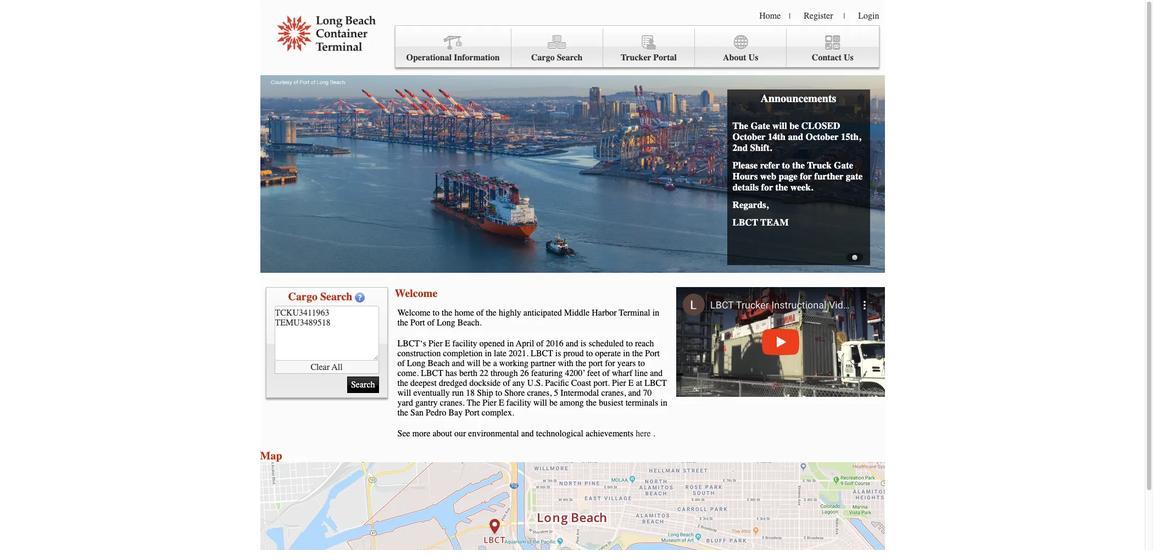 Task type: vqa. For each thing, say whether or not it's contained in the screenshot.
include
no



Task type: describe. For each thing, give the bounding box(es) containing it.
gate inside please refer to the truck gate hours web page for further gate details for the week.
[[834, 160, 854, 171]]

details
[[733, 182, 759, 193]]

the inside the gate will be closed october 14th and october 15th, 2nd shift.
[[733, 120, 749, 131]]

all
[[332, 362, 343, 372]]

to inside please refer to the truck gate hours web page for further gate details for the week.
[[782, 160, 790, 171]]

4200'
[[565, 369, 585, 379]]

lbct right at
[[645, 379, 667, 389]]

busiest
[[599, 398, 624, 408]]

achievements
[[586, 429, 634, 439]]

the left home
[[442, 308, 453, 318]]

with
[[558, 359, 574, 369]]

2 | from the left
[[844, 12, 845, 21]]

working
[[499, 359, 529, 369]]

0 vertical spatial e
[[445, 339, 450, 349]]

to left reach
[[626, 339, 633, 349]]

the up line
[[632, 349, 643, 359]]

in right late
[[507, 339, 514, 349]]

2 horizontal spatial pier
[[612, 379, 626, 389]]

yard
[[398, 398, 413, 408]]

closed
[[802, 120, 841, 131]]

the left port
[[576, 359, 587, 369]]

the left san
[[398, 408, 408, 418]]

in inside welcome to the home of the highly anticipated middle harbor terminal in the port of long beach.
[[653, 308, 660, 318]]

and left technological
[[521, 429, 534, 439]]

gate
[[846, 171, 863, 182]]

trucker portal link
[[603, 29, 695, 68]]

announcements
[[761, 92, 837, 105]]

reach
[[635, 339, 654, 349]]

port.
[[594, 379, 610, 389]]

login
[[859, 11, 880, 21]]

of left 'any'
[[503, 379, 510, 389]]

complex.
[[482, 408, 514, 418]]

intermodal
[[561, 389, 599, 398]]

register link
[[804, 11, 833, 21]]

be inside the gate will be closed october 14th and october 15th, 2nd shift.
[[790, 120, 799, 131]]

1 | from the left
[[789, 12, 791, 21]]

operational information
[[406, 53, 500, 63]]

come.
[[398, 369, 419, 379]]

in right operate
[[623, 349, 630, 359]]

highly
[[499, 308, 521, 318]]

contact us link
[[787, 29, 879, 68]]

scheduled
[[589, 339, 624, 349]]

operate
[[595, 349, 621, 359]]

1 horizontal spatial is
[[581, 339, 587, 349]]

register
[[804, 11, 833, 21]]

welcome to the home of the highly anticipated middle harbor terminal in the port of long beach.
[[398, 308, 660, 328]]

truck
[[807, 160, 832, 171]]

long inside welcome to the home of the highly anticipated middle harbor terminal in the port of long beach.
[[437, 318, 455, 328]]

cranes.
[[440, 398, 465, 408]]

technological
[[536, 429, 584, 439]]

lbct team
[[733, 217, 789, 228]]

through
[[491, 369, 518, 379]]

line
[[635, 369, 648, 379]]

hours
[[733, 171, 758, 182]]

in left late
[[485, 349, 492, 359]]

contact
[[812, 53, 842, 63]]

here link
[[636, 429, 651, 439]]

of left 2016
[[537, 339, 544, 349]]

the up the yard
[[398, 379, 408, 389]]

berth
[[459, 369, 478, 379]]

partner
[[531, 359, 556, 369]]

lbct up featuring
[[531, 349, 553, 359]]

week.
[[791, 182, 814, 193]]

beach
[[428, 359, 450, 369]]

to right proud at the bottom of page
[[586, 349, 593, 359]]

gate inside the gate will be closed october 14th and october 15th, 2nd shift.
[[751, 120, 770, 131]]

2 cranes, from the left
[[602, 389, 626, 398]]

has
[[446, 369, 457, 379]]

see
[[398, 429, 410, 439]]

beach.
[[458, 318, 482, 328]]

home link
[[760, 11, 781, 21]]

april
[[516, 339, 534, 349]]

team
[[761, 217, 789, 228]]

at
[[636, 379, 643, 389]]

years
[[618, 359, 636, 369]]

portal
[[654, 53, 677, 63]]

late
[[494, 349, 507, 359]]

eventually
[[413, 389, 450, 398]]

see more about our environmental and technological achievements here .
[[398, 429, 655, 439]]

0 horizontal spatial is
[[555, 349, 561, 359]]

u.s.
[[528, 379, 543, 389]]

2021.
[[509, 349, 529, 359]]

further
[[815, 171, 844, 182]]

the left highly
[[486, 308, 497, 318]]

coast
[[571, 379, 592, 389]]

any
[[513, 379, 525, 389]]

1 horizontal spatial pier
[[483, 398, 497, 408]]

and right the beach
[[452, 359, 465, 369]]

1 cranes, from the left
[[527, 389, 552, 398]]

and left 70
[[628, 389, 641, 398]]

lbct's
[[398, 339, 426, 349]]

shore
[[505, 389, 525, 398]]

map
[[260, 450, 282, 463]]

the inside 'lbct's pier e facility opened in april of 2016 and is scheduled to reach construction completion in late 2021.  lbct is proud to operate in the port of long beach and will be a working partner with the port for years to come.  lbct has berth 22 through 26 featuring 4200' feet of wharf line and the deepest dredged dockside of any u.s. pacific coast port. pier e at lbct will eventually run 18 ship to shore cranes, 5 intermodal cranes, and 70 yard gantry cranes. the pier e facility will be among the busiest terminals in the san pedro bay port complex.'
[[467, 398, 480, 408]]

1 vertical spatial search
[[320, 291, 353, 303]]

cargo search inside menu bar
[[531, 53, 583, 63]]

ship
[[477, 389, 493, 398]]

terminals
[[626, 398, 658, 408]]

2 horizontal spatial for
[[800, 171, 812, 182]]

clear
[[311, 362, 330, 372]]

1 horizontal spatial be
[[550, 398, 558, 408]]

trucker
[[621, 53, 652, 63]]

26
[[520, 369, 529, 379]]

2016
[[546, 339, 564, 349]]

1 october from the left
[[733, 131, 766, 142]]

contact us
[[812, 53, 854, 63]]

14th and
[[768, 131, 804, 142]]

home
[[455, 308, 474, 318]]

will down come.
[[398, 389, 411, 398]]

of down lbct's
[[398, 359, 405, 369]]

clear all
[[311, 362, 343, 372]]

here
[[636, 429, 651, 439]]

anticipated
[[524, 308, 562, 318]]



Task type: locate. For each thing, give the bounding box(es) containing it.
will
[[773, 120, 787, 131], [467, 359, 481, 369], [398, 389, 411, 398], [534, 398, 547, 408]]

welcome for welcome
[[395, 287, 438, 300]]

port
[[589, 359, 603, 369]]

cranes, down wharf
[[602, 389, 626, 398]]

to right ship
[[496, 389, 502, 398]]

2 horizontal spatial be
[[790, 120, 799, 131]]

0 horizontal spatial facility
[[453, 339, 477, 349]]

to left home
[[433, 308, 440, 318]]

e up the beach
[[445, 339, 450, 349]]

0 horizontal spatial |
[[789, 12, 791, 21]]

1 horizontal spatial cranes,
[[602, 389, 626, 398]]

the gate will be closed october 14th and october 15th, 2nd shift.
[[733, 120, 861, 153]]

port right bay
[[465, 408, 480, 418]]

pier up the beach
[[429, 339, 443, 349]]

0 horizontal spatial cargo
[[288, 291, 318, 303]]

long down lbct's
[[407, 359, 426, 369]]

1 vertical spatial cargo
[[288, 291, 318, 303]]

in right 70
[[661, 398, 668, 408]]

long inside 'lbct's pier e facility opened in april of 2016 and is scheduled to reach construction completion in late 2021.  lbct is proud to operate in the port of long beach and will be a working partner with the port for years to come.  lbct has berth 22 through 26 featuring 4200' feet of wharf line and the deepest dredged dockside of any u.s. pacific coast port. pier e at lbct will eventually run 18 ship to shore cranes, 5 intermodal cranes, and 70 yard gantry cranes. the pier e facility will be among the busiest terminals in the san pedro bay port complex.'
[[407, 359, 426, 369]]

and right 2016
[[566, 339, 579, 349]]

70
[[643, 389, 652, 398]]

featuring
[[531, 369, 563, 379]]

opened
[[480, 339, 505, 349]]

facility down beach.
[[453, 339, 477, 349]]

2 vertical spatial pier
[[483, 398, 497, 408]]

0 horizontal spatial be
[[483, 359, 491, 369]]

san
[[411, 408, 424, 418]]

0 horizontal spatial port
[[411, 318, 425, 328]]

cargo inside cargo search link
[[531, 53, 555, 63]]

among
[[560, 398, 584, 408]]

0 horizontal spatial pier
[[429, 339, 443, 349]]

port up lbct's
[[411, 318, 425, 328]]

october
[[733, 131, 766, 142], [806, 131, 839, 142]]

cranes, left 5
[[527, 389, 552, 398]]

0 horizontal spatial cranes,
[[527, 389, 552, 398]]

1 vertical spatial e
[[629, 379, 634, 389]]

2 horizontal spatial e
[[629, 379, 634, 389]]

22
[[480, 369, 489, 379]]

facility down 'any'
[[507, 398, 532, 408]]

us right 'contact'
[[844, 53, 854, 63]]

lbct's pier e facility opened in april of 2016 and is scheduled to reach construction completion in late 2021.  lbct is proud to operate in the port of long beach and will be a working partner with the port for years to come.  lbct has berth 22 through 26 featuring 4200' feet of wharf line and the deepest dredged dockside of any u.s. pacific coast port. pier e at lbct will eventually run 18 ship to shore cranes, 5 intermodal cranes, and 70 yard gantry cranes. the pier e facility will be among the busiest terminals in the san pedro bay port complex.
[[398, 339, 668, 418]]

1 horizontal spatial search
[[557, 53, 583, 63]]

0 horizontal spatial gate
[[751, 120, 770, 131]]

more
[[413, 429, 431, 439]]

1 horizontal spatial gate
[[834, 160, 854, 171]]

pier
[[429, 339, 443, 349], [612, 379, 626, 389], [483, 398, 497, 408]]

0 horizontal spatial october
[[733, 131, 766, 142]]

gate
[[751, 120, 770, 131], [834, 160, 854, 171]]

0 horizontal spatial long
[[407, 359, 426, 369]]

a
[[493, 359, 497, 369]]

0 horizontal spatial us
[[749, 53, 759, 63]]

lbct down regards,​
[[733, 217, 759, 228]]

0 horizontal spatial cargo search
[[288, 291, 353, 303]]

menu bar containing operational information
[[395, 25, 880, 68]]

the right run
[[467, 398, 480, 408]]

0 vertical spatial cargo search
[[531, 53, 583, 63]]

cargo search link
[[511, 29, 603, 68]]

0 vertical spatial port
[[411, 318, 425, 328]]

of
[[477, 308, 484, 318], [427, 318, 435, 328], [537, 339, 544, 349], [398, 359, 405, 369], [603, 369, 610, 379], [503, 379, 510, 389]]

to right the years
[[638, 359, 645, 369]]

1 vertical spatial long
[[407, 359, 426, 369]]

1 vertical spatial facility
[[507, 398, 532, 408]]

1 vertical spatial cargo search
[[288, 291, 353, 303]]

about
[[723, 53, 747, 63]]

welcome for welcome to the home of the highly anticipated middle harbor terminal in the port of long beach.
[[398, 308, 431, 318]]

be left among
[[550, 398, 558, 408]]

5
[[554, 389, 559, 398]]

long
[[437, 318, 455, 328], [407, 359, 426, 369]]

2 vertical spatial e
[[499, 398, 504, 408]]

menu bar
[[395, 25, 880, 68]]

0 horizontal spatial for
[[605, 359, 615, 369]]

2 us from the left
[[844, 53, 854, 63]]

15th,
[[841, 131, 861, 142]]

2 october from the left
[[806, 131, 839, 142]]

and right line
[[650, 369, 663, 379]]

of up construction in the left of the page
[[427, 318, 435, 328]]

october up truck
[[806, 131, 839, 142]]

1 horizontal spatial cargo search
[[531, 53, 583, 63]]

regards,​
[[733, 199, 769, 210]]

is left proud at the bottom of page
[[555, 349, 561, 359]]

0 horizontal spatial e
[[445, 339, 450, 349]]

october up please
[[733, 131, 766, 142]]

2nd
[[733, 142, 748, 153]]

welcome inside welcome to the home of the highly anticipated middle harbor terminal in the port of long beach.
[[398, 308, 431, 318]]

1 vertical spatial welcome
[[398, 308, 431, 318]]

environmental
[[468, 429, 519, 439]]

clear all button
[[275, 361, 379, 374]]

port inside welcome to the home of the highly anticipated middle harbor terminal in the port of long beach.
[[411, 318, 425, 328]]

1 vertical spatial port
[[645, 349, 660, 359]]

about
[[433, 429, 452, 439]]

completion
[[443, 349, 483, 359]]

0 horizontal spatial the
[[467, 398, 480, 408]]

.
[[653, 429, 655, 439]]

home
[[760, 11, 781, 21]]

be left a at the left bottom of the page
[[483, 359, 491, 369]]

0 vertical spatial pier
[[429, 339, 443, 349]]

will inside the gate will be closed october 14th and october 15th, 2nd shift.
[[773, 120, 787, 131]]

us
[[749, 53, 759, 63], [844, 53, 854, 63]]

2 vertical spatial be
[[550, 398, 558, 408]]

web
[[760, 171, 777, 182]]

run
[[452, 389, 464, 398]]

for inside 'lbct's pier e facility opened in april of 2016 and is scheduled to reach construction completion in late 2021.  lbct is proud to operate in the port of long beach and will be a working partner with the port for years to come.  lbct has berth 22 through 26 featuring 4200' feet of wharf line and the deepest dredged dockside of any u.s. pacific coast port. pier e at lbct will eventually run 18 ship to shore cranes, 5 intermodal cranes, and 70 yard gantry cranes. the pier e facility will be among the busiest terminals in the san pedro bay port complex.'
[[605, 359, 615, 369]]

1 horizontal spatial for
[[761, 182, 773, 193]]

1 horizontal spatial us
[[844, 53, 854, 63]]

terminal
[[619, 308, 651, 318]]

dockside
[[470, 379, 501, 389]]

will left 5
[[534, 398, 547, 408]]

of right home
[[477, 308, 484, 318]]

| right home
[[789, 12, 791, 21]]

Enter container numbers and/ or booking numbers. text field
[[275, 306, 379, 361]]

pedro
[[426, 408, 446, 418]]

pier down dockside
[[483, 398, 497, 408]]

feet
[[587, 369, 600, 379]]

0 horizontal spatial search
[[320, 291, 353, 303]]

us for contact us
[[844, 53, 854, 63]]

0 vertical spatial search
[[557, 53, 583, 63]]

e left shore
[[499, 398, 504, 408]]

the
[[733, 120, 749, 131], [467, 398, 480, 408]]

middle
[[564, 308, 590, 318]]

proud
[[564, 349, 584, 359]]

please refer to the truck gate hours web page for further gate details for the week.
[[733, 160, 863, 193]]

and
[[566, 339, 579, 349], [452, 359, 465, 369], [650, 369, 663, 379], [628, 389, 641, 398], [521, 429, 534, 439]]

bay
[[449, 408, 463, 418]]

0 vertical spatial gate
[[751, 120, 770, 131]]

1 horizontal spatial the
[[733, 120, 749, 131]]

gantry
[[415, 398, 438, 408]]

pier right port.
[[612, 379, 626, 389]]

0 vertical spatial facility
[[453, 339, 477, 349]]

of right feet
[[603, 369, 610, 379]]

login link
[[859, 11, 880, 21]]

2 horizontal spatial port
[[645, 349, 660, 359]]

2 vertical spatial port
[[465, 408, 480, 418]]

0 vertical spatial long
[[437, 318, 455, 328]]

refer
[[760, 160, 780, 171]]

is left scheduled
[[581, 339, 587, 349]]

port up line
[[645, 349, 660, 359]]

about us
[[723, 53, 759, 63]]

wharf
[[612, 369, 633, 379]]

e left at
[[629, 379, 634, 389]]

1 vertical spatial the
[[467, 398, 480, 408]]

in
[[653, 308, 660, 318], [507, 339, 514, 349], [485, 349, 492, 359], [623, 349, 630, 359], [661, 398, 668, 408]]

1 vertical spatial gate
[[834, 160, 854, 171]]

1 us from the left
[[749, 53, 759, 63]]

our
[[455, 429, 466, 439]]

will down announcements on the top of the page
[[773, 120, 787, 131]]

1 vertical spatial be
[[483, 359, 491, 369]]

will left a at the left bottom of the page
[[467, 359, 481, 369]]

1 horizontal spatial e
[[499, 398, 504, 408]]

operational information link
[[395, 29, 511, 68]]

1 horizontal spatial |
[[844, 12, 845, 21]]

1 vertical spatial pier
[[612, 379, 626, 389]]

us right the about at the right top of page
[[749, 53, 759, 63]]

harbor
[[592, 308, 617, 318]]

the left week.
[[776, 182, 788, 193]]

us for about us
[[749, 53, 759, 63]]

be left closed
[[790, 120, 799, 131]]

to right refer
[[782, 160, 790, 171]]

1 horizontal spatial october
[[806, 131, 839, 142]]

for right details
[[761, 182, 773, 193]]

0 vertical spatial be
[[790, 120, 799, 131]]

in right terminal
[[653, 308, 660, 318]]

search
[[557, 53, 583, 63], [320, 291, 353, 303]]

for right page
[[800, 171, 812, 182]]

be
[[790, 120, 799, 131], [483, 359, 491, 369], [550, 398, 558, 408]]

for right port
[[605, 359, 615, 369]]

the right among
[[586, 398, 597, 408]]

None submit
[[347, 377, 379, 393]]

| left login at top right
[[844, 12, 845, 21]]

to
[[782, 160, 790, 171], [433, 308, 440, 318], [626, 339, 633, 349], [586, 349, 593, 359], [638, 359, 645, 369], [496, 389, 502, 398]]

the left truck
[[793, 160, 805, 171]]

0 vertical spatial cargo
[[531, 53, 555, 63]]

the up 2nd
[[733, 120, 749, 131]]

for
[[800, 171, 812, 182], [761, 182, 773, 193], [605, 359, 615, 369]]

cranes,
[[527, 389, 552, 398], [602, 389, 626, 398]]

1 horizontal spatial long
[[437, 318, 455, 328]]

to inside welcome to the home of the highly anticipated middle harbor terminal in the port of long beach.
[[433, 308, 440, 318]]

about us link
[[695, 29, 787, 68]]

1 horizontal spatial cargo
[[531, 53, 555, 63]]

0 vertical spatial the
[[733, 120, 749, 131]]

lbct left has on the bottom of the page
[[421, 369, 443, 379]]

please
[[733, 160, 758, 171]]

long left beach.
[[437, 318, 455, 328]]

0 vertical spatial welcome
[[395, 287, 438, 300]]

gate up shift.
[[751, 120, 770, 131]]

1 horizontal spatial port
[[465, 408, 480, 418]]

the up lbct's
[[398, 318, 408, 328]]

gate right truck
[[834, 160, 854, 171]]

dredged
[[439, 379, 467, 389]]

cargo search
[[531, 53, 583, 63], [288, 291, 353, 303]]

1 horizontal spatial facility
[[507, 398, 532, 408]]



